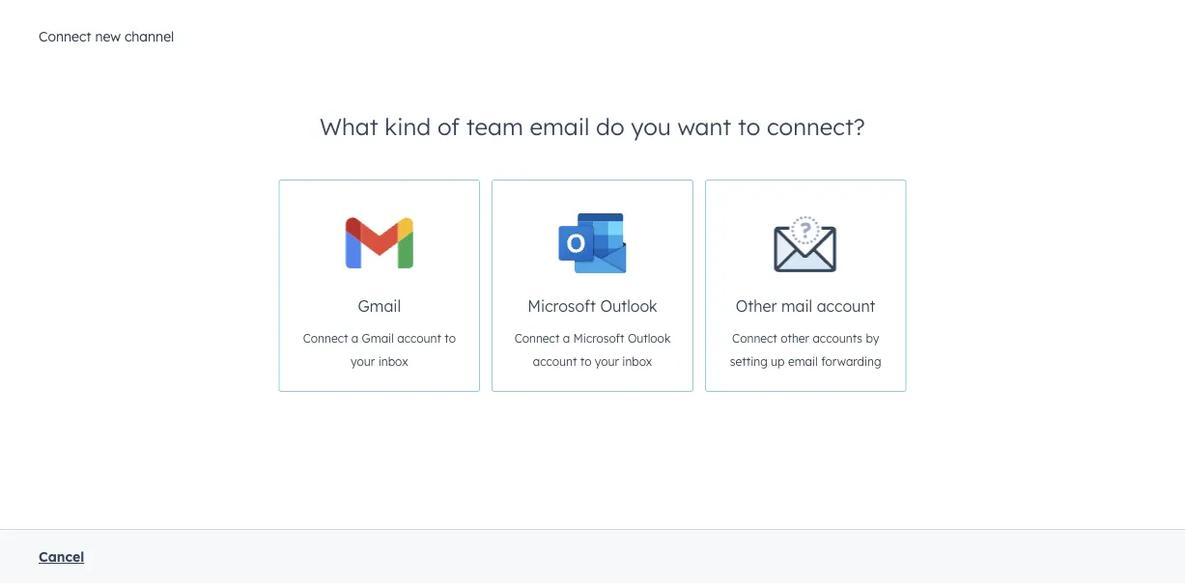Task type: locate. For each thing, give the bounding box(es) containing it.
account inside the connect a microsoft outlook account to your inbox
[[533, 355, 577, 369]]

connect inside the connect a microsoft outlook account to your inbox
[[515, 331, 560, 346]]

connect
[[39, 28, 91, 45], [303, 331, 348, 346], [515, 331, 560, 346], [732, 331, 778, 346]]

to
[[738, 112, 761, 141], [445, 331, 456, 346], [580, 355, 592, 369]]

connect other accounts by setting up email forwarding
[[730, 331, 882, 369]]

gmail
[[358, 297, 401, 316], [362, 331, 394, 346]]

inbox
[[378, 355, 408, 369], [623, 355, 652, 369]]

email down other
[[788, 355, 818, 369]]

to inside connect a gmail account to your inbox
[[445, 331, 456, 346]]

2 horizontal spatial to
[[738, 112, 761, 141]]

outlook
[[600, 297, 658, 316], [628, 331, 671, 346]]

1 horizontal spatial inbox
[[623, 355, 652, 369]]

1 horizontal spatial your
[[595, 355, 619, 369]]

of
[[438, 112, 460, 141]]

connect inside connect a gmail account to your inbox
[[303, 331, 348, 346]]

cancel button
[[39, 546, 84, 569]]

other
[[736, 297, 777, 316]]

1 inbox from the left
[[378, 355, 408, 369]]

outlook down microsoft outlook
[[628, 331, 671, 346]]

0 horizontal spatial account
[[397, 331, 441, 346]]

1 vertical spatial microsoft
[[573, 331, 625, 346]]

2 horizontal spatial account
[[817, 297, 876, 316]]

1 vertical spatial gmail
[[362, 331, 394, 346]]

0 horizontal spatial a
[[351, 331, 359, 346]]

email
[[530, 112, 590, 141], [788, 355, 818, 369]]

2 vertical spatial to
[[580, 355, 592, 369]]

new
[[95, 28, 121, 45]]

email inside connect other accounts by setting up email forwarding
[[788, 355, 818, 369]]

0 horizontal spatial to
[[445, 331, 456, 346]]

a inside the connect a microsoft outlook account to your inbox
[[563, 331, 570, 346]]

a inside connect a gmail account to your inbox
[[351, 331, 359, 346]]

accounts
[[813, 331, 863, 346]]

a for microsoft outlook
[[563, 331, 570, 346]]

you
[[631, 112, 671, 141]]

0 vertical spatial microsoft
[[528, 297, 596, 316]]

your inside connect a gmail account to your inbox
[[351, 355, 375, 369]]

email left do
[[530, 112, 590, 141]]

microsoft up the connect a microsoft outlook account to your inbox
[[528, 297, 596, 316]]

connect new channel heading
[[39, 25, 174, 48]]

2 a from the left
[[563, 331, 570, 346]]

your
[[351, 355, 375, 369], [595, 355, 619, 369]]

1 horizontal spatial email
[[788, 355, 818, 369]]

1 vertical spatial outlook
[[628, 331, 671, 346]]

2 vertical spatial account
[[533, 355, 577, 369]]

mail
[[782, 297, 813, 316]]

1 a from the left
[[351, 331, 359, 346]]

1 vertical spatial email
[[788, 355, 818, 369]]

2 inbox from the left
[[623, 355, 652, 369]]

connect a gmail account to your inbox
[[303, 331, 456, 369]]

outlook up the connect a microsoft outlook account to your inbox
[[600, 297, 658, 316]]

microsoft
[[528, 297, 596, 316], [573, 331, 625, 346]]

by
[[866, 331, 879, 346]]

None checkbox
[[279, 180, 480, 392], [492, 180, 694, 392], [705, 180, 907, 392], [279, 180, 480, 392], [492, 180, 694, 392], [705, 180, 907, 392]]

microsoft inside the connect a microsoft outlook account to your inbox
[[573, 331, 625, 346]]

connect for gmail
[[303, 331, 348, 346]]

a
[[351, 331, 359, 346], [563, 331, 570, 346]]

other mail account
[[736, 297, 876, 316]]

outlook inside the connect a microsoft outlook account to your inbox
[[628, 331, 671, 346]]

0 vertical spatial to
[[738, 112, 761, 141]]

gmail inside connect a gmail account to your inbox
[[362, 331, 394, 346]]

0 vertical spatial outlook
[[600, 297, 658, 316]]

1 horizontal spatial account
[[533, 355, 577, 369]]

to inside the connect a microsoft outlook account to your inbox
[[580, 355, 592, 369]]

microsoft down microsoft outlook
[[573, 331, 625, 346]]

1 horizontal spatial to
[[580, 355, 592, 369]]

connect inside connect other accounts by setting up email forwarding
[[732, 331, 778, 346]]

connect a microsoft outlook account to your inbox
[[515, 331, 671, 369]]

0 horizontal spatial email
[[530, 112, 590, 141]]

2 your from the left
[[595, 355, 619, 369]]

1 your from the left
[[351, 355, 375, 369]]

account
[[817, 297, 876, 316], [397, 331, 441, 346], [533, 355, 577, 369]]

0 horizontal spatial your
[[351, 355, 375, 369]]

what
[[320, 112, 378, 141]]

0 horizontal spatial inbox
[[378, 355, 408, 369]]

cancel
[[39, 549, 84, 566]]

1 vertical spatial account
[[397, 331, 441, 346]]

channel
[[125, 28, 174, 45]]

1 vertical spatial to
[[445, 331, 456, 346]]

1 horizontal spatial a
[[563, 331, 570, 346]]

connect?
[[767, 112, 866, 141]]



Task type: vqa. For each thing, say whether or not it's contained in the screenshot.
of
yes



Task type: describe. For each thing, give the bounding box(es) containing it.
your inside the connect a microsoft outlook account to your inbox
[[595, 355, 619, 369]]

connect inside heading
[[39, 28, 91, 45]]

connect new channel
[[39, 28, 174, 45]]

account inside connect a gmail account to your inbox
[[397, 331, 441, 346]]

inbox inside the connect a microsoft outlook account to your inbox
[[623, 355, 652, 369]]

microsoft outlook
[[528, 297, 658, 316]]

want
[[678, 112, 732, 141]]

team
[[466, 112, 523, 141]]

what kind of team email do you want to connect?
[[320, 112, 866, 141]]

0 vertical spatial email
[[530, 112, 590, 141]]

connect for microsoft outlook
[[515, 331, 560, 346]]

forwarding
[[821, 355, 882, 369]]

a for gmail
[[351, 331, 359, 346]]

up
[[771, 355, 785, 369]]

0 vertical spatial gmail
[[358, 297, 401, 316]]

connect for other mail account
[[732, 331, 778, 346]]

kind
[[385, 112, 431, 141]]

0 vertical spatial account
[[817, 297, 876, 316]]

inbox inside connect a gmail account to your inbox
[[378, 355, 408, 369]]

other
[[781, 331, 810, 346]]

setting
[[730, 355, 768, 369]]

do
[[596, 112, 625, 141]]



